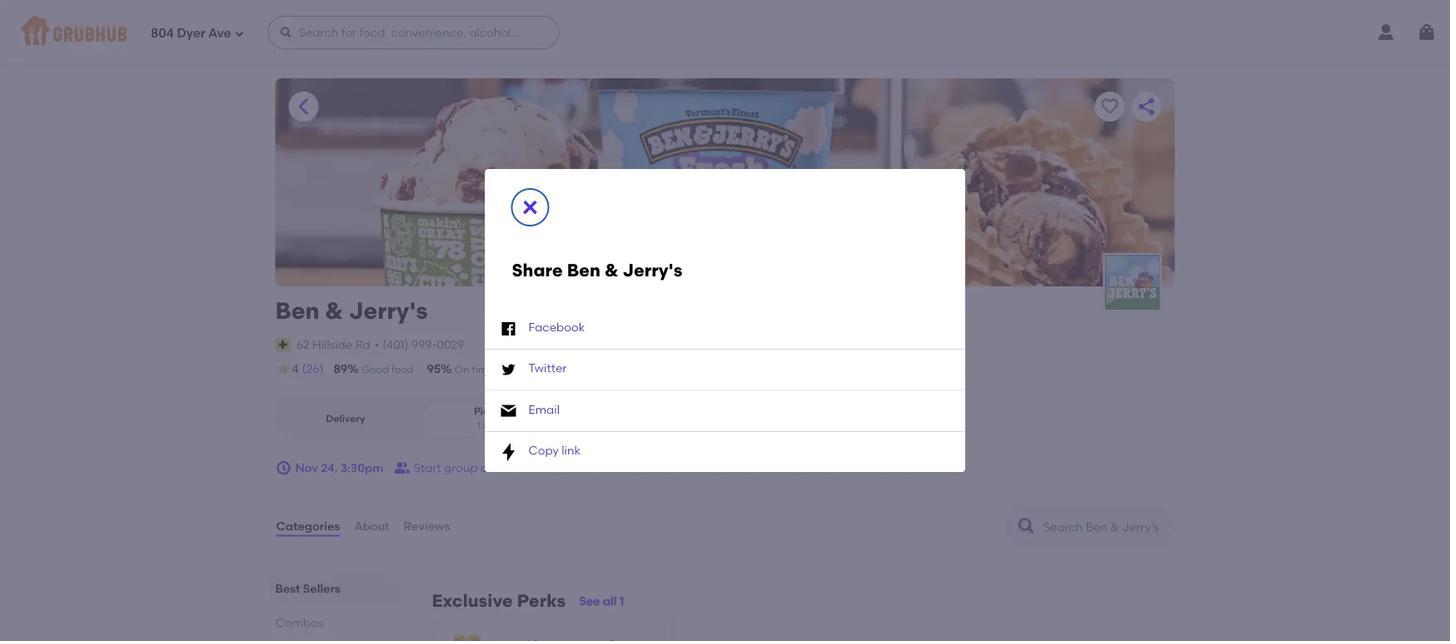 Task type: vqa. For each thing, say whether or not it's contained in the screenshot.
3:30pm
yes



Task type: describe. For each thing, give the bounding box(es) containing it.
perks
[[517, 591, 566, 612]]

save this restaurant button
[[1095, 92, 1125, 122]]

rd
[[355, 338, 371, 352]]

ave
[[208, 26, 231, 41]]

804
[[151, 26, 174, 41]]

dyer
[[177, 26, 205, 41]]

order
[[481, 461, 511, 475]]

Search Ben & Jerry's search field
[[1042, 519, 1169, 535]]

see
[[579, 594, 600, 609]]

rewards image
[[447, 634, 487, 642]]

ben & jerry's logo image
[[1104, 253, 1162, 312]]

999-
[[412, 338, 437, 352]]

ben & jerry's
[[275, 297, 428, 325]]

24,
[[321, 461, 338, 475]]

caret left icon image
[[294, 97, 314, 117]]

1 vertical spatial &
[[325, 297, 343, 325]]

reviews button
[[403, 497, 451, 557]]

1
[[620, 594, 624, 609]]

main navigation navigation
[[0, 0, 1451, 65]]

reviews
[[404, 519, 450, 534]]

best sellers
[[275, 582, 340, 596]]

svg image for copy link
[[499, 442, 519, 462]]

(401) 999-0029 button
[[383, 336, 465, 353]]

mi
[[492, 420, 505, 432]]

nov 24, 3:30pm button
[[275, 453, 384, 483]]

pickup
[[474, 405, 508, 417]]

good food
[[362, 364, 414, 376]]

pickup 1.8 mi
[[474, 405, 508, 432]]

1 89 from the left
[[334, 362, 348, 376]]

option group containing pickup
[[275, 398, 561, 440]]

copy
[[529, 444, 559, 458]]

on
[[455, 364, 469, 376]]

0 vertical spatial ben
[[567, 260, 601, 281]]

combos
[[275, 616, 324, 630]]

about button
[[353, 497, 390, 557]]

star icon image
[[275, 361, 292, 378]]

nov 24, 3:30pm
[[295, 461, 384, 475]]

facebook
[[529, 320, 585, 334]]



Task type: locate. For each thing, give the bounding box(es) containing it.
hillside
[[312, 338, 353, 352]]

best sellers tab
[[275, 580, 392, 597]]

62 hillside rd button
[[296, 336, 371, 354]]

svg image inside main navigation navigation
[[279, 26, 293, 39]]

sellers
[[303, 582, 340, 596]]

0 horizontal spatial jerry's
[[349, 297, 428, 325]]

& right 'share'
[[605, 260, 619, 281]]

2 89 from the left
[[547, 362, 561, 376]]

0 horizontal spatial ben
[[275, 297, 320, 325]]

3:30pm
[[340, 461, 384, 475]]

start group order
[[414, 461, 511, 475]]

0029
[[437, 338, 465, 352]]

on time delivery
[[455, 364, 534, 376]]

categories
[[276, 519, 340, 534]]

1 vertical spatial ben
[[275, 297, 320, 325]]

62 hillside rd
[[296, 338, 371, 352]]

search icon image
[[1017, 517, 1037, 537]]

svg image right ave
[[279, 26, 293, 39]]

ben
[[567, 260, 601, 281], [275, 297, 320, 325]]

option group
[[275, 398, 561, 440]]

89 right delivery
[[547, 362, 561, 376]]

group
[[444, 461, 478, 475]]

combos tab
[[275, 614, 392, 632]]

ben right 'share'
[[567, 260, 601, 281]]

svg image inside nov 24, 3:30pm button
[[275, 460, 292, 477]]

svg image
[[279, 26, 293, 39], [499, 319, 519, 339], [499, 442, 519, 462]]

jerry's
[[623, 260, 683, 281], [349, 297, 428, 325]]

0 vertical spatial jerry's
[[623, 260, 683, 281]]

good
[[362, 364, 389, 376]]

0 vertical spatial &
[[605, 260, 619, 281]]

& up 62 hillside rd
[[325, 297, 343, 325]]

share ben & jerry's
[[512, 260, 683, 281]]

62
[[296, 338, 310, 352]]

1 horizontal spatial 89
[[547, 362, 561, 376]]

1 vertical spatial jerry's
[[349, 297, 428, 325]]

save this restaurant image
[[1100, 97, 1120, 117]]

delivery
[[326, 412, 365, 425]]

exclusive
[[432, 591, 513, 612]]

all
[[603, 594, 617, 609]]

see all 1
[[579, 594, 624, 609]]

categories button
[[275, 497, 341, 557]]

4
[[292, 362, 299, 376]]

best
[[275, 582, 300, 596]]

see all 1 button
[[579, 587, 624, 617]]

95
[[427, 362, 441, 376]]

nov
[[295, 461, 318, 475]]

share icon image
[[1137, 97, 1157, 117]]

(401)
[[383, 338, 409, 352]]

(26)
[[302, 362, 324, 376]]

start group order button
[[394, 453, 511, 483]]

0 horizontal spatial &
[[325, 297, 343, 325]]

share
[[512, 260, 563, 281]]

1 horizontal spatial jerry's
[[623, 260, 683, 281]]

people icon image
[[394, 460, 410, 477]]

twitter
[[529, 361, 567, 376]]

copy link
[[529, 444, 581, 458]]

2 vertical spatial svg image
[[499, 442, 519, 462]]

• (401) 999-0029
[[375, 338, 465, 352]]

subscription pass image
[[275, 338, 292, 351]]

&
[[605, 260, 619, 281], [325, 297, 343, 325]]

1 horizontal spatial &
[[605, 260, 619, 281]]

delivery
[[496, 364, 534, 376]]

email
[[529, 402, 560, 417]]

1 horizontal spatial ben
[[567, 260, 601, 281]]

time
[[472, 364, 494, 376]]

link
[[562, 444, 581, 458]]

0 horizontal spatial 89
[[334, 362, 348, 376]]

ben up 62
[[275, 297, 320, 325]]

svg image
[[1417, 22, 1437, 42], [234, 29, 244, 39], [520, 197, 540, 217], [499, 360, 519, 380], [499, 401, 519, 421], [275, 460, 292, 477]]

svg image up delivery
[[499, 319, 519, 339]]

svg image for facebook
[[499, 319, 519, 339]]

804 dyer ave
[[151, 26, 231, 41]]

0 vertical spatial svg image
[[279, 26, 293, 39]]

svg image down mi on the left of the page
[[499, 442, 519, 462]]

about
[[354, 519, 390, 534]]

89 down 62 hillside rd button
[[334, 362, 348, 376]]

1 vertical spatial svg image
[[499, 319, 519, 339]]

food
[[391, 364, 414, 376]]

89
[[334, 362, 348, 376], [547, 362, 561, 376]]

start
[[414, 461, 441, 475]]

exclusive perks
[[432, 591, 566, 612]]

1.8
[[477, 420, 489, 432]]

•
[[375, 338, 379, 352]]



